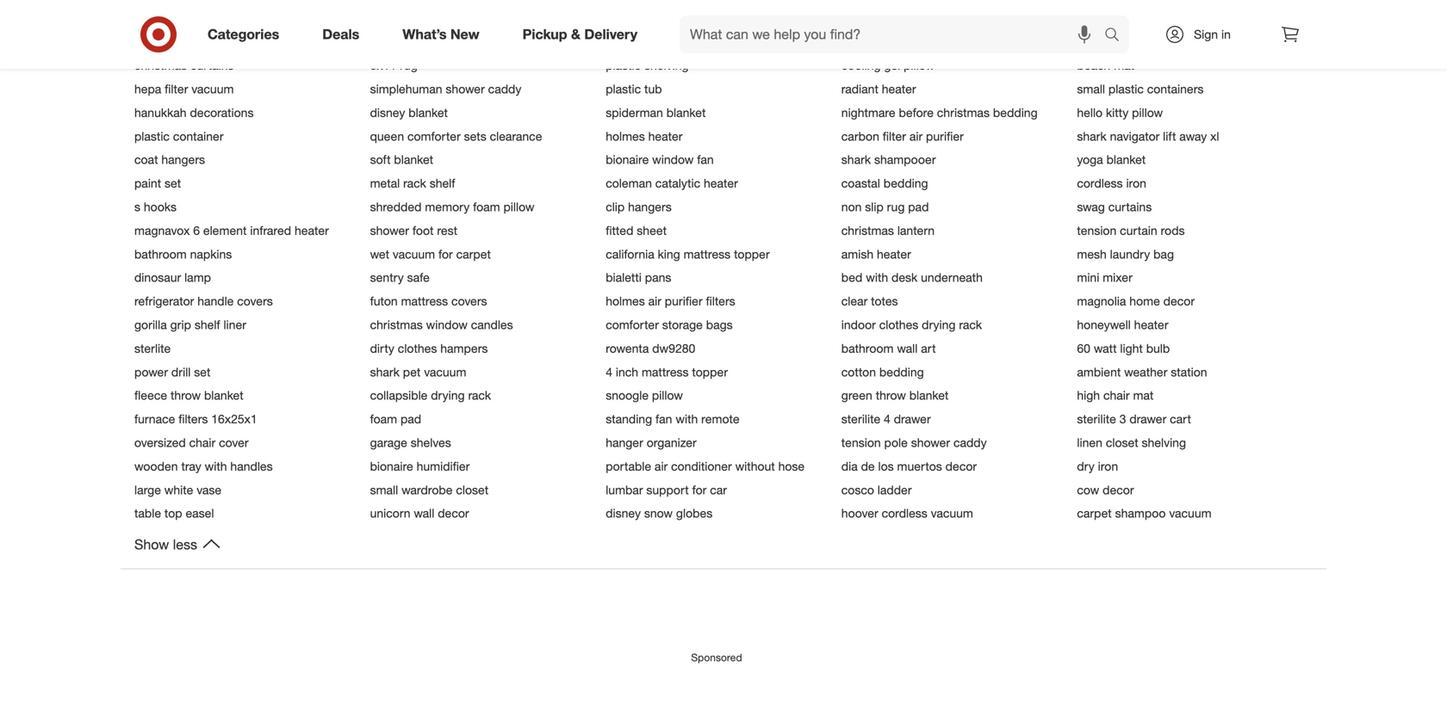 Task type: describe. For each thing, give the bounding box(es) containing it.
hoover cordless vacuum
[[841, 506, 973, 521]]

curtain for metal
[[168, 11, 205, 26]]

blanket down cotton bedding link
[[909, 388, 949, 403]]

gorilla grip shelf liner link
[[134, 317, 360, 333]]

set inside 60 watt light bulb power drill set
[[194, 365, 210, 380]]

storage
[[662, 317, 703, 333]]

kitty
[[1106, 105, 1129, 120]]

yoga blanket link
[[1077, 152, 1302, 167]]

8x11 rug link
[[370, 58, 595, 73]]

8x11 rug
[[370, 58, 418, 73]]

sign
[[1194, 27, 1218, 42]]

wall for unicorn
[[414, 506, 434, 521]]

1 vertical spatial rack
[[959, 317, 982, 333]]

sign in
[[1194, 27, 1231, 42]]

1 vertical spatial drying
[[431, 388, 465, 403]]

1 horizontal spatial 4
[[884, 412, 891, 427]]

0 vertical spatial shower
[[446, 81, 485, 97]]

christmas up carbon filter air purifier link
[[937, 105, 990, 120]]

totes
[[871, 294, 898, 309]]

metal curtain rings link
[[134, 11, 360, 26]]

wash clothes link
[[606, 34, 831, 49]]

dirty clothes hampers link
[[370, 341, 595, 356]]

hanukkah
[[134, 105, 187, 120]]

hepa
[[134, 81, 161, 97]]

coastal bedding
[[841, 176, 928, 191]]

indoor
[[841, 317, 876, 333]]

black
[[841, 11, 870, 26]]

infrared
[[250, 223, 291, 238]]

conditioner
[[671, 459, 732, 474]]

bialetti pans
[[606, 270, 671, 285]]

yoga blanket paint set
[[134, 152, 1146, 191]]

decor up the cosco ladder link
[[946, 459, 977, 474]]

1 vertical spatial caddy
[[953, 435, 987, 451]]

blanket for disney blanket
[[409, 105, 448, 120]]

standing
[[606, 412, 652, 427]]

hanger
[[606, 435, 643, 451]]

0 vertical spatial rug
[[400, 58, 418, 73]]

coastal bedding link
[[841, 176, 1067, 191]]

&
[[571, 26, 581, 43]]

furnace filters 16x25x1 link
[[134, 412, 360, 427]]

1 vertical spatial shower
[[370, 223, 409, 238]]

rechargeable heater christmas curtains
[[134, 34, 1185, 73]]

heater for radiant heater
[[882, 81, 916, 97]]

collapsible drying rack
[[370, 388, 491, 403]]

1 vertical spatial foam
[[370, 412, 397, 427]]

nightmare before christmas bedding link
[[841, 105, 1067, 120]]

holmes heater
[[606, 129, 683, 144]]

clip
[[606, 199, 625, 215]]

curtains inside swag curtains magnavox 6 element infrared heater
[[1108, 199, 1152, 215]]

rowenta dw9280 link
[[606, 341, 831, 356]]

1 horizontal spatial foam
[[473, 199, 500, 215]]

metal for metal curtain rings
[[134, 11, 164, 26]]

3
[[1119, 412, 1126, 427]]

0 horizontal spatial caddy
[[488, 81, 521, 97]]

hose
[[778, 459, 805, 474]]

plastic up "spiderman" at the left top
[[606, 81, 641, 97]]

window for bionaire
[[652, 152, 694, 167]]

decor down small wardrobe closet
[[438, 506, 469, 521]]

0 vertical spatial foot
[[841, 34, 863, 49]]

1 horizontal spatial covers
[[451, 294, 487, 309]]

large
[[134, 483, 161, 498]]

sterilite for 4
[[841, 412, 880, 427]]

queen
[[370, 129, 404, 144]]

oversized chair cover link
[[134, 435, 360, 451]]

1 vertical spatial rug
[[887, 199, 905, 215]]

filter inside beach mat hepa filter vacuum
[[165, 81, 188, 97]]

1 vertical spatial snow
[[644, 506, 673, 521]]

blanket for yoga blanket paint set
[[1106, 152, 1146, 167]]

magnavox
[[134, 223, 190, 238]]

1 horizontal spatial purifier
[[926, 129, 964, 144]]

shark for shampooer
[[841, 152, 871, 167]]

shredded memory foam pillow link
[[370, 199, 595, 215]]

plastic tub link
[[606, 81, 831, 97]]

sterlite link
[[134, 341, 360, 356]]

plastic down wash
[[606, 58, 641, 73]]

cosco ladder
[[841, 483, 912, 498]]

8x11
[[370, 58, 396, 73]]

shelves
[[411, 435, 451, 451]]

christmas down futon
[[370, 317, 423, 333]]

tension for curtain
[[1077, 223, 1117, 238]]

1 horizontal spatial drying
[[922, 317, 956, 333]]

0 horizontal spatial car
[[710, 483, 727, 498]]

mesh
[[1077, 247, 1107, 262]]

0 horizontal spatial rack
[[403, 176, 426, 191]]

bedding for cotton bedding
[[879, 365, 924, 380]]

0 horizontal spatial comforter
[[407, 129, 461, 144]]

0 vertical spatial light
[[433, 34, 456, 49]]

1 horizontal spatial fan
[[697, 152, 714, 167]]

station
[[1171, 365, 1207, 380]]

clear totes
[[841, 294, 898, 309]]

clothes for wash
[[637, 34, 676, 49]]

liner
[[223, 317, 246, 333]]

rechargeable
[[1077, 34, 1148, 49]]

0 vertical spatial refrigerator
[[370, 34, 430, 49]]

window for christmas
[[426, 317, 468, 333]]

swag
[[1077, 199, 1105, 215]]

show
[[134, 537, 169, 554]]

handles
[[230, 459, 273, 474]]

indoor clothes drying rack link
[[841, 317, 1067, 333]]

simplehuman
[[370, 81, 442, 97]]

plastic container link
[[134, 129, 360, 144]]

heater inside swag curtains magnavox 6 element infrared heater
[[295, 223, 329, 238]]

coleman
[[606, 176, 652, 191]]

collapsible drying rack link
[[370, 388, 595, 403]]

decor inside cow decor table top easel
[[1103, 483, 1134, 498]]

lamp
[[184, 270, 211, 285]]

sentry
[[370, 270, 404, 285]]

shower foot rest link
[[370, 223, 595, 238]]

drill
[[171, 365, 191, 380]]

white
[[164, 483, 193, 498]]

pillow down 4 inch mattress topper
[[652, 388, 683, 403]]

bathroom napkins link
[[134, 247, 360, 262]]

0 vertical spatial carpet
[[456, 247, 491, 262]]

0 horizontal spatial 4
[[606, 365, 612, 380]]

christmas down 'slip'
[[841, 223, 894, 238]]

delivery
[[584, 26, 637, 43]]

disney for disney snow globes
[[606, 506, 641, 521]]

1 horizontal spatial filter
[[883, 129, 906, 144]]

1 vertical spatial cordless
[[882, 506, 928, 521]]

2 throw from the left
[[876, 388, 906, 403]]

1 vertical spatial carpet
[[1077, 506, 1112, 521]]

1 vertical spatial fan
[[656, 412, 672, 427]]

1 vertical spatial purifier
[[665, 294, 703, 309]]

high
[[1077, 388, 1100, 403]]

chair inside high chair mat furnace filters 16x25x1
[[1103, 388, 1130, 403]]

futon mattress covers
[[370, 294, 487, 309]]

for for carpet
[[438, 247, 453, 262]]

high chair mat link
[[1077, 388, 1302, 403]]

dia
[[841, 459, 858, 474]]

topper for 4 inch mattress topper
[[692, 365, 728, 380]]

air for holmes air purifier filters
[[648, 294, 661, 309]]

pans
[[645, 270, 671, 285]]

1 horizontal spatial shelf
[[430, 176, 455, 191]]

2 horizontal spatial shower
[[911, 435, 950, 451]]

air for portable air conditioner without hose
[[655, 459, 668, 474]]

plastic tub
[[606, 81, 662, 97]]

new
[[450, 26, 479, 43]]

0 vertical spatial bedding
[[993, 105, 1038, 120]]

clearance
[[490, 129, 542, 144]]

closet inside linen closet shelving wooden tray with handles
[[1106, 435, 1138, 451]]

shampoo
[[1115, 506, 1166, 521]]

0 horizontal spatial foot
[[412, 223, 434, 238]]

pillow up shower foot rest link
[[503, 199, 534, 215]]

honeywell heater link
[[1077, 317, 1302, 333]]

1 horizontal spatial comforter
[[606, 317, 659, 333]]

dia de los muertos decor
[[841, 459, 977, 474]]

holmes for holmes heater
[[606, 129, 645, 144]]

heater down the bionaire window fan 'link'
[[704, 176, 738, 191]]

magnolia
[[1077, 294, 1126, 309]]

chair inside sterilite 3 drawer cart oversized chair cover
[[189, 435, 216, 451]]

drawer for 4
[[894, 412, 931, 427]]

nightmare
[[841, 105, 895, 120]]

bathroom inside tension curtain rods bathroom napkins
[[134, 247, 187, 262]]

1 horizontal spatial filters
[[706, 294, 735, 309]]

heater for rechargeable heater christmas curtains
[[1151, 34, 1185, 49]]

0 vertical spatial air
[[909, 129, 923, 144]]

away
[[1179, 129, 1207, 144]]

mattress for 4
[[642, 365, 689, 380]]

curtains inside rechargeable heater christmas curtains
[[190, 58, 234, 73]]

tension for pole
[[841, 435, 881, 451]]

paint
[[134, 176, 161, 191]]

0 horizontal spatial shelving
[[644, 58, 689, 73]]

hepa filter vacuum link
[[134, 81, 360, 97]]

light inside 60 watt light bulb power drill set
[[1120, 341, 1143, 356]]

carbon filter air purifier
[[841, 129, 964, 144]]

without
[[735, 459, 775, 474]]

foot warmers
[[841, 34, 913, 49]]

cordless iron link
[[1077, 176, 1302, 191]]

topper for california king mattress topper
[[734, 247, 770, 262]]

vacuum for hoover cordless vacuum
[[931, 506, 973, 521]]

lumbar support for car link
[[606, 483, 831, 498]]

vacuum down shower foot rest at top
[[393, 247, 435, 262]]

amish heater link
[[841, 247, 1067, 262]]



Task type: locate. For each thing, give the bounding box(es) containing it.
curtain inside tension curtain rods bathroom napkins
[[1120, 223, 1157, 238]]

christmas inside dog car seat covers christmas snow globe
[[134, 34, 187, 49]]

0 horizontal spatial chair
[[189, 435, 216, 451]]

shelving inside linen closet shelving wooden tray with handles
[[1142, 435, 1186, 451]]

2 vertical spatial bedding
[[879, 365, 924, 380]]

air up lumbar support for car
[[655, 459, 668, 474]]

small plastic containers hanukkah decorations
[[134, 81, 1204, 120]]

non slip rug pad
[[841, 199, 929, 215]]

shower up the muertos
[[911, 435, 950, 451]]

pillow inside hello kitty pillow plastic container
[[1132, 105, 1163, 120]]

curtain up laundry at right top
[[1120, 223, 1157, 238]]

globes
[[676, 506, 713, 521]]

shark inside shark navigator lift away xl coat hangers
[[1077, 129, 1107, 144]]

vacuum down cow decor link
[[1169, 506, 1212, 521]]

dog car seat covers christmas snow globe
[[134, 11, 1184, 49]]

christmas down metal curtain rings
[[134, 34, 187, 49]]

vase
[[197, 483, 221, 498]]

easel
[[186, 506, 214, 521]]

heater down 'christmas lantern'
[[877, 247, 911, 262]]

shark navigator lift away xl link
[[1077, 129, 1302, 144]]

blanket up metal rack shelf
[[394, 152, 433, 167]]

0 vertical spatial caddy
[[488, 81, 521, 97]]

high chair mat furnace filters 16x25x1
[[134, 388, 1154, 427]]

disney snow globes link
[[606, 506, 831, 521]]

0 vertical spatial window
[[652, 152, 694, 167]]

mesh laundry bag link
[[1077, 247, 1302, 262]]

sterilite inside sterilite 3 drawer cart oversized chair cover
[[1077, 412, 1116, 427]]

dw9280
[[652, 341, 695, 356]]

heater inside 'honeywell heater sterlite'
[[1134, 317, 1168, 333]]

0 vertical spatial for
[[438, 247, 453, 262]]

2 horizontal spatial shark
[[1077, 129, 1107, 144]]

drawer inside sterilite 3 drawer cart oversized chair cover
[[1130, 412, 1167, 427]]

heater right infrared
[[295, 223, 329, 238]]

pad up garage shelves
[[401, 412, 421, 427]]

foam down metal rack shelf link
[[473, 199, 500, 215]]

clothes for dirty
[[398, 341, 437, 356]]

coleman catalytic heater
[[606, 176, 738, 191]]

1 sterilite from the left
[[841, 412, 880, 427]]

1 vertical spatial bulb
[[1146, 341, 1170, 356]]

0 vertical spatial clothes
[[637, 34, 676, 49]]

small wardrobe closet
[[370, 483, 488, 498]]

categories
[[208, 26, 279, 43]]

covers right seat
[[1148, 11, 1184, 26]]

hanger organizer link
[[606, 435, 831, 451]]

vacuum for shark pet vacuum
[[424, 365, 466, 380]]

sterilite up linen
[[1077, 412, 1116, 427]]

throw inside ambient weather station fleece throw blanket
[[171, 388, 201, 403]]

iron right the dry
[[1098, 459, 1118, 474]]

drying up art
[[922, 317, 956, 333]]

bedding up green throw blanket
[[879, 365, 924, 380]]

fan up organizer
[[656, 412, 672, 427]]

foot left rest on the top left
[[412, 223, 434, 238]]

drying down shark pet vacuum
[[431, 388, 465, 403]]

ambient weather station fleece throw blanket
[[134, 365, 1207, 403]]

bathroom
[[134, 247, 187, 262], [841, 341, 894, 356]]

chair up 3
[[1103, 388, 1130, 403]]

drawer for 3
[[1130, 412, 1167, 427]]

1 holmes from the top
[[606, 129, 645, 144]]

clothes for indoor
[[879, 317, 918, 333]]

iron for dry iron large white vase
[[1098, 459, 1118, 474]]

foam up garage
[[370, 412, 397, 427]]

bedding up carbon filter air purifier link
[[993, 105, 1038, 120]]

0 vertical spatial holmes
[[606, 129, 645, 144]]

sterilite 4 drawer link
[[841, 412, 1067, 427]]

bathroom up cotton
[[841, 341, 894, 356]]

for for car
[[692, 483, 707, 498]]

filters up bags
[[706, 294, 735, 309]]

california king mattress topper
[[606, 247, 770, 262]]

1 horizontal spatial car
[[1101, 11, 1118, 26]]

vacuum up the decorations
[[191, 81, 234, 97]]

metal curtain rings
[[134, 11, 235, 26]]

refrigerator light bulb link
[[370, 34, 595, 49]]

wall left art
[[897, 341, 918, 356]]

2 horizontal spatial with
[[866, 270, 888, 285]]

closet down 3
[[1106, 435, 1138, 451]]

0 vertical spatial mini
[[606, 11, 628, 26]]

0 vertical spatial hangers
[[161, 152, 205, 167]]

filter
[[165, 81, 188, 97], [883, 129, 906, 144]]

hello
[[1077, 105, 1103, 120]]

small for wardrobe
[[370, 483, 398, 498]]

filter up shark shampooer
[[883, 129, 906, 144]]

for
[[438, 247, 453, 262], [692, 483, 707, 498]]

0 vertical spatial closet
[[1106, 435, 1138, 451]]

0 vertical spatial with
[[866, 270, 888, 285]]

0 horizontal spatial with
[[205, 459, 227, 474]]

0 vertical spatial iron
[[1126, 176, 1146, 191]]

shark navigator lift away xl coat hangers
[[134, 129, 1219, 167]]

iron for cordless iron s hooks
[[1126, 176, 1146, 191]]

home
[[1130, 294, 1160, 309]]

curtains right swag
[[1108, 199, 1152, 215]]

garage
[[370, 435, 407, 451]]

metal down soft
[[370, 176, 400, 191]]

vacuum for carpet shampoo vacuum
[[1169, 506, 1212, 521]]

tension inside tension curtain rods bathroom napkins
[[1077, 223, 1117, 238]]

curtain for tension
[[1120, 223, 1157, 238]]

dirty
[[370, 341, 394, 356]]

0 horizontal spatial bionaire
[[370, 459, 413, 474]]

sentry safe link
[[370, 270, 595, 285]]

what's
[[402, 26, 447, 43]]

shark for pet
[[370, 365, 400, 380]]

decor down mini mixer link
[[1163, 294, 1195, 309]]

0 horizontal spatial drying
[[431, 388, 465, 403]]

0 horizontal spatial covers
[[237, 294, 273, 309]]

wardrobe
[[402, 483, 453, 498]]

refrigerator inside the mini mixer refrigerator handle covers
[[134, 294, 194, 309]]

wall for bathroom
[[897, 341, 918, 356]]

window up 'coleman catalytic heater'
[[652, 152, 694, 167]]

0 vertical spatial shelf
[[430, 176, 455, 191]]

snoogle pillow link
[[606, 388, 831, 403]]

spiderman blanket
[[606, 105, 706, 120]]

decor inside magnolia home decor gorilla grip shelf liner
[[1163, 294, 1195, 309]]

1 horizontal spatial curtain
[[1120, 223, 1157, 238]]

christmas inside rechargeable heater christmas curtains
[[134, 58, 187, 73]]

bionaire for bionaire window fan
[[606, 152, 649, 167]]

1 vertical spatial bedding
[[884, 176, 928, 191]]

cordless up swag
[[1077, 176, 1123, 191]]

holmes down bialetti
[[606, 294, 645, 309]]

foam pad
[[370, 412, 421, 427]]

disney for disney blanket
[[370, 105, 405, 120]]

0 horizontal spatial clothes
[[398, 341, 437, 356]]

6
[[193, 223, 200, 238]]

vacuum inside beach mat hepa filter vacuum
[[191, 81, 234, 97]]

bialetti pans link
[[606, 270, 831, 285]]

1 horizontal spatial carpet
[[1077, 506, 1112, 521]]

curtains down globe
[[190, 58, 234, 73]]

1 vertical spatial foot
[[412, 223, 434, 238]]

0 vertical spatial pad
[[908, 199, 929, 215]]

1 vertical spatial filter
[[883, 129, 906, 144]]

0 horizontal spatial iron
[[1098, 459, 1118, 474]]

1 vertical spatial chair
[[189, 435, 216, 451]]

cow decor table top easel
[[134, 483, 1134, 521]]

What can we help you find? suggestions appear below search field
[[680, 16, 1109, 53]]

cordless inside the cordless iron s hooks
[[1077, 176, 1123, 191]]

heater down dog car seat covers 'link'
[[1151, 34, 1185, 49]]

iron inside dry iron large white vase
[[1098, 459, 1118, 474]]

mattress up the bialetti pans link
[[684, 247, 731, 262]]

cooling gel pillow link
[[841, 58, 1067, 73]]

vacuum up collapsible drying rack
[[424, 365, 466, 380]]

set right paint
[[165, 176, 181, 191]]

shelf inside magnolia home decor gorilla grip shelf liner
[[195, 317, 220, 333]]

0 vertical spatial set
[[165, 176, 181, 191]]

2 holmes from the top
[[606, 294, 645, 309]]

1 throw from the left
[[171, 388, 201, 403]]

1 horizontal spatial tension
[[1077, 223, 1117, 238]]

2 horizontal spatial covers
[[1148, 11, 1184, 26]]

gel
[[884, 58, 900, 73]]

heater for honeywell heater sterlite
[[1134, 317, 1168, 333]]

non slip rug pad link
[[841, 199, 1067, 215]]

coleman catalytic heater link
[[606, 176, 831, 191]]

rack down clear totes link
[[959, 317, 982, 333]]

pillow right gel
[[904, 58, 935, 73]]

1 drawer from the left
[[894, 412, 931, 427]]

0 vertical spatial bulb
[[459, 34, 483, 49]]

0 vertical spatial curtains
[[190, 58, 234, 73]]

closet
[[1106, 435, 1138, 451], [456, 483, 488, 498]]

heater down home
[[1134, 317, 1168, 333]]

christmas lantern
[[841, 223, 935, 238]]

blanket for soft blanket
[[394, 152, 433, 167]]

blanket inside yoga blanket paint set
[[1106, 152, 1146, 167]]

0 horizontal spatial filter
[[165, 81, 188, 97]]

holmes for holmes air purifier filters
[[606, 294, 645, 309]]

blanket up shark navigator lift away xl coat hangers
[[666, 105, 706, 120]]

pillow
[[904, 58, 935, 73], [1132, 105, 1163, 120], [503, 199, 534, 215], [652, 388, 683, 403]]

heater inside rechargeable heater christmas curtains
[[1151, 34, 1185, 49]]

1 horizontal spatial cordless
[[1077, 176, 1123, 191]]

blanket inside ambient weather station fleece throw blanket
[[204, 388, 243, 403]]

snow down rings
[[190, 34, 219, 49]]

cotton bedding
[[841, 365, 924, 380]]

bed with desk underneath link
[[841, 270, 1067, 285]]

1 vertical spatial shelving
[[1142, 435, 1186, 451]]

standing fan with remote
[[606, 412, 740, 427]]

mattress down dw9280 on the left of page
[[642, 365, 689, 380]]

shower foot rest
[[370, 223, 457, 238]]

0 vertical spatial disney
[[370, 105, 405, 120]]

1 vertical spatial mattress
[[401, 294, 448, 309]]

bionaire up the coleman
[[606, 152, 649, 167]]

mini inside the mini mixer refrigerator handle covers
[[1077, 270, 1099, 285]]

christmas lantern link
[[841, 223, 1067, 238]]

snow
[[190, 34, 219, 49], [644, 506, 673, 521]]

shelving down cart
[[1142, 435, 1186, 451]]

fitted sheet
[[606, 223, 667, 238]]

vacuum
[[191, 81, 234, 97], [393, 247, 435, 262], [424, 365, 466, 380], [931, 506, 973, 521], [1169, 506, 1212, 521]]

shark up yoga
[[1077, 129, 1107, 144]]

covers down dinosaur lamp link
[[237, 294, 273, 309]]

0 horizontal spatial for
[[438, 247, 453, 262]]

1 vertical spatial topper
[[692, 365, 728, 380]]

rechargeable heater link
[[1077, 34, 1302, 49]]

disney down lumbar
[[606, 506, 641, 521]]

mat inside high chair mat furnace filters 16x25x1
[[1133, 388, 1154, 403]]

1 vertical spatial hangers
[[628, 199, 672, 215]]

curtain left rings
[[168, 11, 205, 26]]

heater for amish heater
[[877, 247, 911, 262]]

bedding for coastal bedding
[[884, 176, 928, 191]]

0 horizontal spatial refrigerator
[[134, 294, 194, 309]]

2 drawer from the left
[[1130, 412, 1167, 427]]

blanket down simplehuman shower caddy
[[409, 105, 448, 120]]

0 horizontal spatial cordless
[[882, 506, 928, 521]]

cart
[[1170, 412, 1191, 427]]

window up hampers
[[426, 317, 468, 333]]

bathroom down magnavox
[[134, 247, 187, 262]]

metal rack shelf link
[[370, 176, 595, 191]]

holmes down "spiderman" at the left top
[[606, 129, 645, 144]]

set right "drill"
[[194, 365, 210, 380]]

2 vertical spatial shower
[[911, 435, 950, 451]]

what's new link
[[388, 16, 501, 53]]

mini for mixer
[[1077, 270, 1099, 285]]

shelf up the memory
[[430, 176, 455, 191]]

hangers up sheet
[[628, 199, 672, 215]]

0 vertical spatial cordless
[[1077, 176, 1123, 191]]

1 vertical spatial mat
[[1133, 388, 1154, 403]]

topper up snoogle pillow link
[[692, 365, 728, 380]]

rug up simplehuman
[[400, 58, 418, 73]]

covers inside dog car seat covers christmas snow globe
[[1148, 11, 1184, 26]]

bulb up weather
[[1146, 341, 1170, 356]]

1 horizontal spatial hangers
[[628, 199, 672, 215]]

iron down the navigator
[[1126, 176, 1146, 191]]

humidifier
[[417, 459, 470, 474]]

1 vertical spatial shelf
[[195, 317, 220, 333]]

plastic up coat
[[134, 129, 170, 144]]

coastal
[[841, 176, 880, 191]]

mat inside beach mat hepa filter vacuum
[[1114, 58, 1134, 73]]

vacuum down the cosco ladder link
[[931, 506, 973, 521]]

sterlite
[[134, 341, 171, 356]]

handle
[[197, 294, 234, 309]]

1 horizontal spatial caddy
[[953, 435, 987, 451]]

0 vertical spatial filter
[[165, 81, 188, 97]]

2 vertical spatial mattress
[[642, 365, 689, 380]]

cosco
[[841, 483, 874, 498]]

1 horizontal spatial iron
[[1126, 176, 1146, 191]]

for down rest on the top left
[[438, 247, 453, 262]]

air down pans
[[648, 294, 661, 309]]

small up the hello
[[1077, 81, 1105, 97]]

1 horizontal spatial foot
[[841, 34, 863, 49]]

1 vertical spatial metal
[[370, 176, 400, 191]]

heater for holmes heater
[[648, 129, 683, 144]]

0 horizontal spatial window
[[426, 317, 468, 333]]

underneath
[[921, 270, 983, 285]]

1 vertical spatial with
[[676, 412, 698, 427]]

0 horizontal spatial pad
[[401, 412, 421, 427]]

hangers inside shark navigator lift away xl coat hangers
[[161, 152, 205, 167]]

small inside 'small plastic containers hanukkah decorations'
[[1077, 81, 1105, 97]]

1 vertical spatial bathroom
[[841, 341, 894, 356]]

blanket for spiderman blanket
[[666, 105, 706, 120]]

caddy down 8x11 rug "link"
[[488, 81, 521, 97]]

1 horizontal spatial closet
[[1106, 435, 1138, 451]]

california king mattress topper link
[[606, 247, 831, 262]]

carpet down cow
[[1077, 506, 1112, 521]]

pad
[[908, 199, 929, 215], [401, 412, 421, 427]]

decor right cow
[[1103, 483, 1134, 498]]

purifier up storage
[[665, 294, 703, 309]]

shelf down handle
[[195, 317, 220, 333]]

drawer up tension pole shower caddy
[[894, 412, 931, 427]]

pillow up the navigator
[[1132, 105, 1163, 120]]

plastic inside hello kitty pillow plastic container
[[134, 129, 170, 144]]

mattress for california
[[684, 247, 731, 262]]

with up organizer
[[676, 412, 698, 427]]

small up unicorn
[[370, 483, 398, 498]]

0 vertical spatial purifier
[[926, 129, 964, 144]]

0 horizontal spatial set
[[165, 176, 181, 191]]

rug right 'slip'
[[887, 199, 905, 215]]

1 vertical spatial refrigerator
[[134, 294, 194, 309]]

cordless down ladder
[[882, 506, 928, 521]]

wall down the wardrobe
[[414, 506, 434, 521]]

tension up de
[[841, 435, 881, 451]]

throw up sterilite 4 drawer
[[876, 388, 906, 403]]

1 vertical spatial tension
[[841, 435, 881, 451]]

black trash can link
[[841, 11, 1067, 26]]

0 horizontal spatial fan
[[656, 412, 672, 427]]

0 vertical spatial mat
[[1114, 58, 1134, 73]]

filters right the furnace
[[178, 412, 208, 427]]

comforter storage bags
[[606, 317, 733, 333]]

honeywell
[[1077, 317, 1131, 333]]

mat down rechargeable
[[1114, 58, 1134, 73]]

0 horizontal spatial rug
[[400, 58, 418, 73]]

0 horizontal spatial mini
[[606, 11, 628, 26]]

0 horizontal spatial closet
[[456, 483, 488, 498]]

carbon
[[841, 129, 879, 144]]

0 vertical spatial mattress
[[684, 247, 731, 262]]

blanket down the navigator
[[1106, 152, 1146, 167]]

sterilite for 3
[[1077, 412, 1116, 427]]

1 vertical spatial holmes
[[606, 294, 645, 309]]

closet down bionaire humidifier link
[[456, 483, 488, 498]]

0 vertical spatial tension
[[1077, 223, 1117, 238]]

unicorn wall decor
[[370, 506, 469, 521]]

wooden
[[134, 459, 178, 474]]

curtain
[[168, 11, 205, 26], [1120, 223, 1157, 238]]

small for plastic
[[1077, 81, 1105, 97]]

bionaire for bionaire humidifier
[[370, 459, 413, 474]]

snow inside dog car seat covers christmas snow globe
[[190, 34, 219, 49]]

catalytic
[[655, 176, 700, 191]]

de
[[861, 459, 875, 474]]

1 horizontal spatial rug
[[887, 199, 905, 215]]

futon
[[370, 294, 398, 309]]

1 horizontal spatial snow
[[644, 506, 673, 521]]

0 horizontal spatial bulb
[[459, 34, 483, 49]]

cordless
[[1077, 176, 1123, 191], [882, 506, 928, 521]]

lantern
[[897, 223, 935, 238]]

throw
[[171, 388, 201, 403], [876, 388, 906, 403]]

0 vertical spatial curtain
[[168, 11, 205, 26]]

filters inside high chair mat furnace filters 16x25x1
[[178, 412, 208, 427]]

pickup
[[523, 26, 567, 43]]

weather
[[1124, 365, 1167, 380]]

with
[[866, 270, 888, 285], [676, 412, 698, 427], [205, 459, 227, 474]]

0 horizontal spatial disney
[[370, 105, 405, 120]]

covers up christmas window candles link
[[451, 294, 487, 309]]

metal for metal rack shelf
[[370, 176, 400, 191]]

2 sterilite from the left
[[1077, 412, 1116, 427]]

for down conditioner
[[692, 483, 707, 498]]

shark for navigator
[[1077, 129, 1107, 144]]

ambient weather station link
[[1077, 365, 1302, 380]]

topper up the bialetti pans link
[[734, 247, 770, 262]]

1 horizontal spatial rack
[[468, 388, 491, 403]]

non
[[841, 199, 862, 215]]

sterilite 4 drawer
[[841, 412, 931, 427]]

iron inside the cordless iron s hooks
[[1126, 176, 1146, 191]]

1 vertical spatial iron
[[1098, 459, 1118, 474]]

linen closet shelving link
[[1077, 435, 1302, 451]]

set inside yoga blanket paint set
[[165, 176, 181, 191]]

plastic up kitty
[[1109, 81, 1144, 97]]

0 vertical spatial shark
[[1077, 129, 1107, 144]]

bulb inside 60 watt light bulb power drill set
[[1146, 341, 1170, 356]]

clothes up bathroom wall art on the right of the page
[[879, 317, 918, 333]]

cotton
[[841, 365, 876, 380]]

4 down green throw blanket
[[884, 412, 891, 427]]

can
[[904, 11, 924, 26]]

1 vertical spatial wall
[[414, 506, 434, 521]]

0 horizontal spatial sterilite
[[841, 412, 880, 427]]

car inside dog car seat covers christmas snow globe
[[1101, 11, 1118, 26]]

mini for sewing
[[606, 11, 628, 26]]

futon mattress covers link
[[370, 294, 595, 309]]

small
[[1077, 81, 1105, 97], [370, 483, 398, 498]]

tension up mesh
[[1077, 223, 1117, 238]]

caddy
[[488, 81, 521, 97], [953, 435, 987, 451]]

foot down black
[[841, 34, 863, 49]]

beach
[[1077, 58, 1111, 73]]

0 vertical spatial metal
[[134, 11, 164, 26]]

0 horizontal spatial light
[[433, 34, 456, 49]]

plastic inside 'small plastic containers hanukkah decorations'
[[1109, 81, 1144, 97]]

mat down weather
[[1133, 388, 1154, 403]]

unicorn wall decor link
[[370, 506, 595, 521]]

shower down 8x11 rug "link"
[[446, 81, 485, 97]]

covers inside the mini mixer refrigerator handle covers
[[237, 294, 273, 309]]

0 vertical spatial 4
[[606, 365, 612, 380]]

60 watt light bulb power drill set
[[134, 341, 1170, 380]]

iron
[[1126, 176, 1146, 191], [1098, 459, 1118, 474]]

with inside linen closet shelving wooden tray with handles
[[205, 459, 227, 474]]



Task type: vqa. For each thing, say whether or not it's contained in the screenshot.
gorilla
yes



